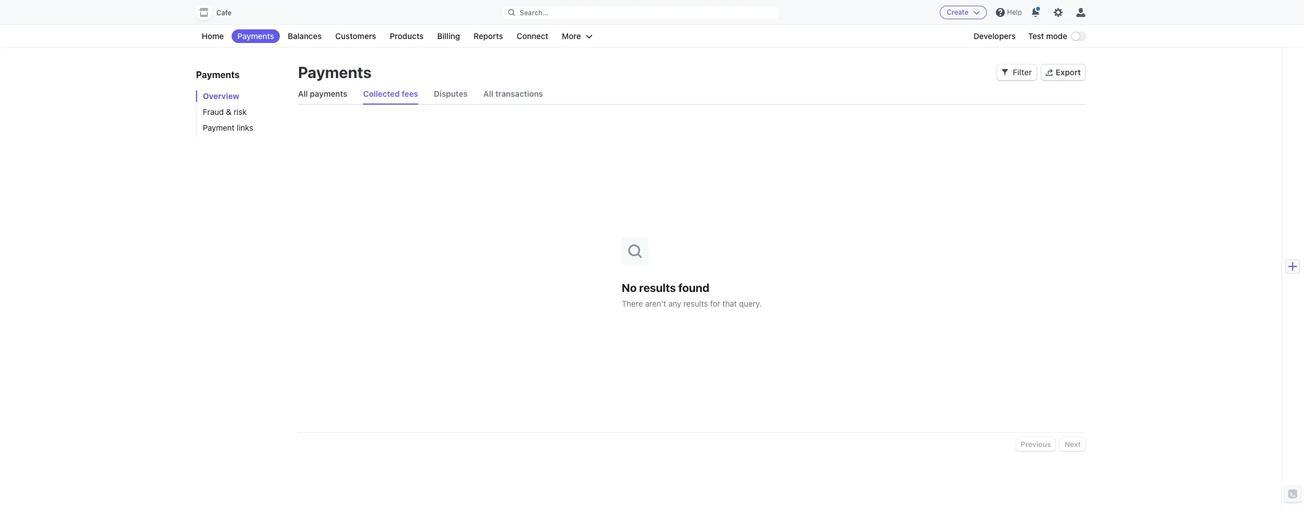 Task type: vqa. For each thing, say whether or not it's contained in the screenshot.
Apply coupon
no



Task type: describe. For each thing, give the bounding box(es) containing it.
found
[[679, 281, 710, 294]]

query.
[[739, 299, 762, 309]]

payments up overview
[[196, 70, 240, 80]]

Search… search field
[[502, 5, 780, 20]]

reports link
[[468, 29, 509, 43]]

there
[[622, 299, 643, 309]]

collected fees
[[363, 89, 418, 99]]

fraud & risk link
[[196, 107, 287, 118]]

previous
[[1021, 440, 1051, 449]]

test mode
[[1029, 31, 1068, 41]]

home link
[[196, 29, 230, 43]]

filter button
[[997, 65, 1037, 80]]

collected
[[363, 89, 400, 99]]

cafe
[[216, 9, 232, 17]]

test
[[1029, 31, 1044, 41]]

products
[[390, 31, 424, 41]]

collected fees link
[[363, 84, 418, 104]]

overview
[[203, 91, 240, 101]]

payments
[[310, 89, 347, 99]]

risk
[[234, 107, 247, 117]]

more
[[562, 31, 581, 41]]

svg image
[[1002, 69, 1009, 76]]

customers
[[335, 31, 376, 41]]

all transactions link
[[484, 84, 543, 104]]

filter
[[1013, 67, 1032, 77]]

billing link
[[432, 29, 466, 43]]

Search… text field
[[502, 5, 780, 20]]

payment links link
[[196, 122, 287, 134]]

home
[[202, 31, 224, 41]]

aren't
[[645, 299, 666, 309]]

reports
[[474, 31, 503, 41]]

any
[[669, 299, 682, 309]]

fraud
[[203, 107, 224, 117]]

products link
[[384, 29, 429, 43]]

connect link
[[511, 29, 554, 43]]

payment
[[203, 123, 235, 133]]

fraud & risk
[[203, 107, 247, 117]]

help
[[1007, 8, 1022, 16]]

payments inside payments link
[[237, 31, 274, 41]]

balances link
[[282, 29, 328, 43]]

next
[[1065, 440, 1081, 449]]

0 vertical spatial results
[[639, 281, 676, 294]]

fees
[[402, 89, 418, 99]]

all payments link
[[298, 84, 347, 104]]

disputes
[[434, 89, 468, 99]]

export button
[[1041, 65, 1086, 80]]

for
[[710, 299, 721, 309]]

all payments
[[298, 89, 347, 99]]

payments link
[[232, 29, 280, 43]]

no
[[622, 281, 637, 294]]



Task type: locate. For each thing, give the bounding box(es) containing it.
all for all payments
[[298, 89, 308, 99]]

help button
[[992, 3, 1027, 22]]

results
[[639, 281, 676, 294], [684, 299, 708, 309]]

cafe button
[[196, 5, 243, 20]]

mode
[[1047, 31, 1068, 41]]

1 vertical spatial results
[[684, 299, 708, 309]]

payments
[[237, 31, 274, 41], [298, 63, 372, 82], [196, 70, 240, 80]]

0 horizontal spatial results
[[639, 281, 676, 294]]

all for all transactions
[[484, 89, 493, 99]]

developers
[[974, 31, 1016, 41]]

billing
[[437, 31, 460, 41]]

2 all from the left
[[484, 89, 493, 99]]

balances
[[288, 31, 322, 41]]

&
[[226, 107, 232, 117]]

developers link
[[968, 29, 1022, 43]]

1 horizontal spatial all
[[484, 89, 493, 99]]

overview link
[[196, 91, 287, 102]]

all left payments on the left top of the page
[[298, 89, 308, 99]]

create
[[947, 8, 969, 16]]

more button
[[556, 29, 598, 43]]

payments up payments on the left top of the page
[[298, 63, 372, 82]]

previous button
[[1016, 438, 1056, 452]]

all
[[298, 89, 308, 99], [484, 89, 493, 99]]

transactions
[[495, 89, 543, 99]]

export
[[1056, 67, 1081, 77]]

tab list
[[298, 84, 1086, 105]]

payment links
[[203, 123, 253, 133]]

next button
[[1060, 438, 1086, 452]]

all left the transactions
[[484, 89, 493, 99]]

results down found
[[684, 299, 708, 309]]

disputes link
[[434, 84, 468, 104]]

all transactions
[[484, 89, 543, 99]]

1 all from the left
[[298, 89, 308, 99]]

no results found there aren't any results for that query.
[[622, 281, 762, 309]]

connect
[[517, 31, 548, 41]]

payments right the home
[[237, 31, 274, 41]]

that
[[723, 299, 737, 309]]

customers link
[[330, 29, 382, 43]]

1 horizontal spatial results
[[684, 299, 708, 309]]

create button
[[940, 6, 987, 19]]

links
[[237, 123, 253, 133]]

results up aren't
[[639, 281, 676, 294]]

tab list containing all payments
[[298, 84, 1086, 105]]

search…
[[520, 8, 549, 17]]

0 horizontal spatial all
[[298, 89, 308, 99]]



